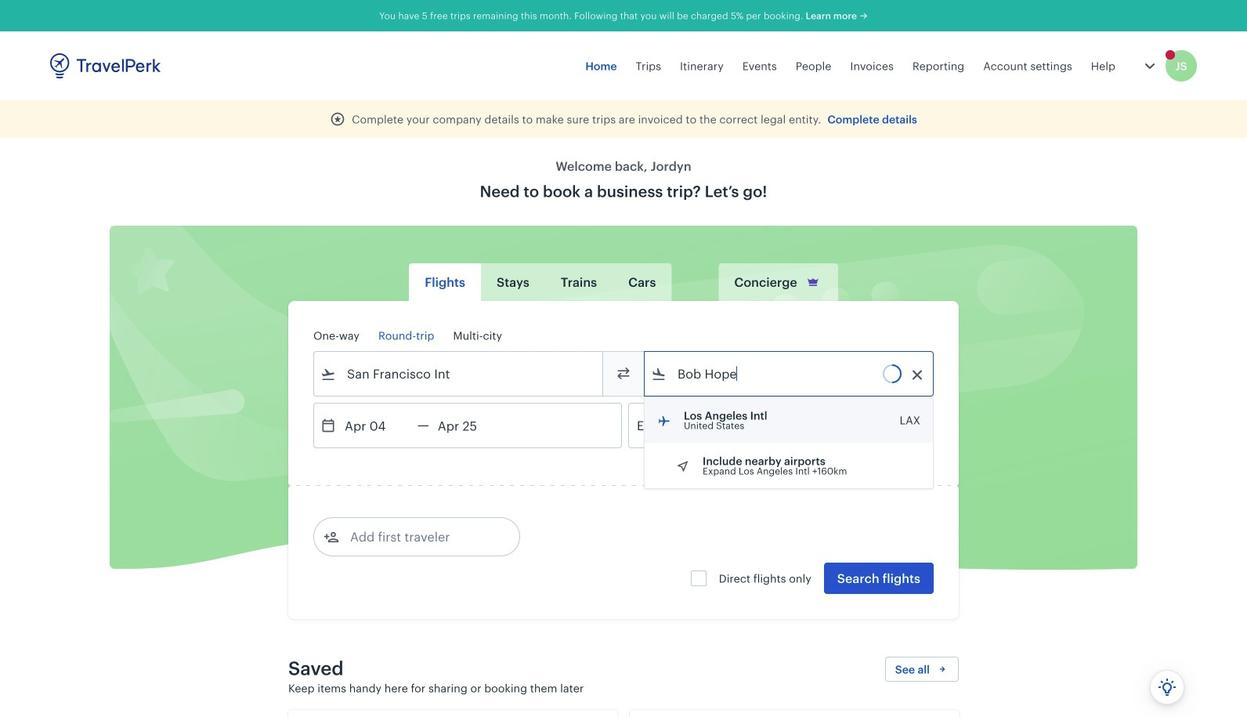 Task type: describe. For each thing, give the bounding box(es) containing it.
To search field
[[667, 361, 913, 386]]

Depart text field
[[336, 404, 418, 448]]

Add first traveler search field
[[339, 524, 502, 550]]

From search field
[[336, 361, 582, 386]]

Return text field
[[429, 404, 511, 448]]



